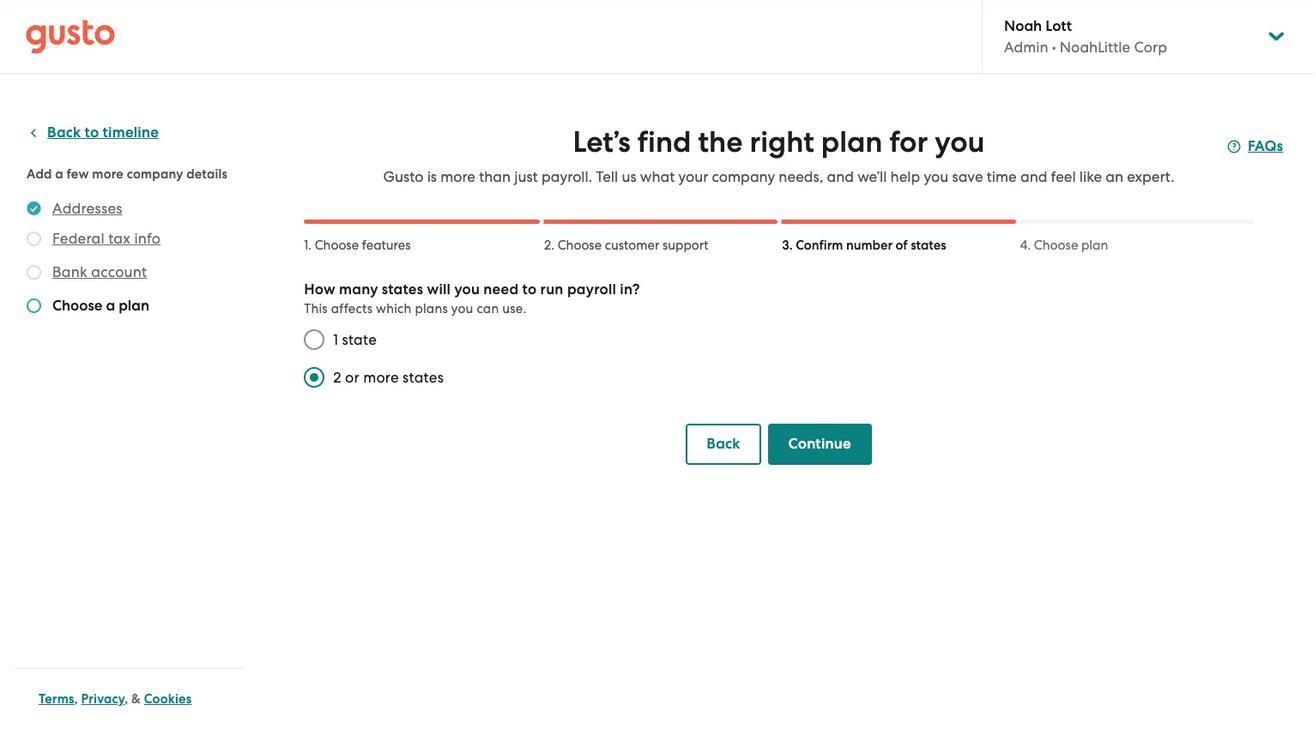 Task type: describe. For each thing, give the bounding box(es) containing it.
find
[[638, 124, 691, 160]]

choose customer support
[[558, 238, 709, 253]]

1 state
[[333, 331, 377, 349]]

run
[[540, 281, 564, 299]]

•
[[1052, 39, 1056, 56]]

needs,
[[779, 168, 823, 185]]

save
[[952, 168, 983, 185]]

bank account
[[52, 264, 147, 281]]

this
[[304, 301, 328, 317]]

corp
[[1134, 39, 1167, 56]]

choose for choose features
[[315, 238, 359, 253]]

choose a plan
[[52, 297, 149, 315]]

addresses
[[52, 200, 122, 217]]

your
[[679, 168, 709, 185]]

cookies
[[144, 692, 192, 707]]

is
[[427, 168, 437, 185]]

timeline
[[103, 124, 159, 142]]

choose for choose plan
[[1034, 238, 1078, 253]]

choose a plan list
[[27, 198, 238, 320]]

0 horizontal spatial more
[[92, 167, 124, 182]]

plan inside the let's find the right plan for you gusto is more than just payroll. tell us what your company needs, and we'll help you save time and feel like an expert.
[[821, 124, 883, 160]]

choose for choose a plan
[[52, 297, 102, 315]]

states for more
[[403, 369, 444, 386]]

just
[[514, 168, 538, 185]]

gusto
[[383, 168, 424, 185]]

terms link
[[39, 692, 74, 707]]

expert.
[[1127, 168, 1175, 185]]

than
[[479, 168, 511, 185]]

back for back to timeline
[[47, 124, 81, 142]]

2 or more states
[[333, 369, 444, 386]]

you right the help
[[924, 168, 949, 185]]

support
[[663, 238, 709, 253]]

home image
[[26, 19, 115, 54]]

tax
[[108, 230, 131, 247]]

federal tax info
[[52, 230, 161, 247]]

or
[[345, 369, 360, 386]]

what
[[640, 168, 675, 185]]

help
[[891, 168, 920, 185]]

federal
[[52, 230, 105, 247]]

right
[[750, 124, 814, 160]]

time
[[987, 168, 1017, 185]]

an
[[1106, 168, 1124, 185]]

back to timeline button
[[27, 123, 159, 143]]

we'll
[[858, 168, 887, 185]]

of
[[896, 238, 908, 253]]

confirm number of states
[[796, 238, 946, 253]]

you right will
[[454, 281, 480, 299]]

bank account button
[[52, 262, 147, 282]]

privacy link
[[81, 692, 125, 707]]

addresses button
[[52, 198, 122, 219]]

in?
[[620, 281, 640, 299]]

privacy
[[81, 692, 125, 707]]

will
[[427, 281, 451, 299]]

plan inside list
[[119, 297, 149, 315]]

states for of
[[911, 238, 946, 253]]

tell
[[596, 168, 618, 185]]

2
[[333, 369, 341, 386]]

like
[[1080, 168, 1102, 185]]

to inside how many states will you need to run payroll in? this affects which plans you can use.
[[522, 281, 537, 299]]

continue button
[[768, 424, 872, 465]]

company inside the let's find the right plan for you gusto is more than just payroll. tell us what your company needs, and we'll help you save time and feel like an expert.
[[712, 168, 775, 185]]

states inside how many states will you need to run payroll in? this affects which plans you can use.
[[382, 281, 423, 299]]

faqs button
[[1228, 136, 1284, 157]]

2 and from the left
[[1021, 168, 1048, 185]]

for
[[890, 124, 928, 160]]

many
[[339, 281, 378, 299]]



Task type: vqa. For each thing, say whether or not it's contained in the screenshot.
the leftmost to
yes



Task type: locate. For each thing, give the bounding box(es) containing it.
1 horizontal spatial to
[[522, 281, 537, 299]]

1 horizontal spatial ,
[[125, 692, 128, 707]]

choose
[[315, 238, 359, 253], [558, 238, 602, 253], [1034, 238, 1078, 253], [52, 297, 102, 315]]

back button
[[686, 424, 761, 465]]

choose plan
[[1034, 238, 1108, 253]]

which
[[376, 301, 412, 317]]

how many states will you need to run payroll in? this affects which plans you can use.
[[304, 281, 640, 317]]

payroll
[[567, 281, 616, 299]]

how
[[304, 281, 336, 299]]

customer
[[605, 238, 660, 253]]

1 vertical spatial back
[[707, 435, 740, 453]]

add a few more company details
[[27, 167, 228, 182]]

account
[[91, 264, 147, 281]]

federal tax info button
[[52, 228, 161, 249]]

a down the account
[[106, 297, 115, 315]]

2 check image from the top
[[27, 265, 41, 280]]

0 horizontal spatial ,
[[74, 692, 78, 707]]

let's
[[573, 124, 631, 160]]

can
[[477, 301, 499, 317]]

admin
[[1004, 39, 1049, 56]]

company down the
[[712, 168, 775, 185]]

0 horizontal spatial back
[[47, 124, 81, 142]]

1 vertical spatial states
[[382, 281, 423, 299]]

0 vertical spatial plan
[[821, 124, 883, 160]]

company down timeline
[[127, 167, 183, 182]]

,
[[74, 692, 78, 707], [125, 692, 128, 707]]

circle check image
[[27, 198, 41, 219]]

choose inside list
[[52, 297, 102, 315]]

1 vertical spatial to
[[522, 281, 537, 299]]

1 state radio
[[295, 321, 333, 359]]

1
[[333, 331, 338, 349]]

2 vertical spatial states
[[403, 369, 444, 386]]

features
[[362, 238, 411, 253]]

continue
[[789, 435, 851, 453]]

check image
[[27, 299, 41, 313]]

check image for bank
[[27, 265, 41, 280]]

to left timeline
[[85, 124, 99, 142]]

&
[[131, 692, 141, 707]]

back inside button
[[707, 435, 740, 453]]

plan down the account
[[119, 297, 149, 315]]

2 horizontal spatial plan
[[1082, 238, 1108, 253]]

a for plan
[[106, 297, 115, 315]]

1 vertical spatial check image
[[27, 265, 41, 280]]

check image up check image
[[27, 265, 41, 280]]

check image
[[27, 232, 41, 246], [27, 265, 41, 280]]

back
[[47, 124, 81, 142], [707, 435, 740, 453]]

more right is on the top of the page
[[441, 168, 476, 185]]

back for back
[[707, 435, 740, 453]]

a inside list
[[106, 297, 115, 315]]

lott
[[1046, 17, 1072, 35]]

plans
[[415, 301, 448, 317]]

1 horizontal spatial company
[[712, 168, 775, 185]]

more inside the let's find the right plan for you gusto is more than just payroll. tell us what your company needs, and we'll help you save time and feel like an expert.
[[441, 168, 476, 185]]

and left we'll
[[827, 168, 854, 185]]

, left &
[[125, 692, 128, 707]]

a left few
[[55, 167, 63, 182]]

more right few
[[92, 167, 124, 182]]

2 horizontal spatial more
[[441, 168, 476, 185]]

choose features
[[315, 238, 411, 253]]

company
[[127, 167, 183, 182], [712, 168, 775, 185]]

choose down bank
[[52, 297, 102, 315]]

1 horizontal spatial a
[[106, 297, 115, 315]]

1 horizontal spatial plan
[[821, 124, 883, 160]]

choose for choose customer support
[[558, 238, 602, 253]]

more
[[92, 167, 124, 182], [441, 168, 476, 185], [363, 369, 399, 386]]

0 vertical spatial check image
[[27, 232, 41, 246]]

info
[[134, 230, 161, 247]]

check image for federal
[[27, 232, 41, 246]]

0 vertical spatial a
[[55, 167, 63, 182]]

and left feel
[[1021, 168, 1048, 185]]

to inside button
[[85, 124, 99, 142]]

cookies button
[[144, 689, 192, 710]]

1 check image from the top
[[27, 232, 41, 246]]

state
[[342, 331, 377, 349]]

a for few
[[55, 167, 63, 182]]

0 horizontal spatial to
[[85, 124, 99, 142]]

bank
[[52, 264, 88, 281]]

1 and from the left
[[827, 168, 854, 185]]

affects
[[331, 301, 373, 317]]

choose down feel
[[1034, 238, 1078, 253]]

noah
[[1004, 17, 1042, 35]]

states right of
[[911, 238, 946, 253]]

add
[[27, 167, 52, 182]]

few
[[67, 167, 89, 182]]

plan up we'll
[[821, 124, 883, 160]]

plan down like at the right top of page
[[1082, 238, 1108, 253]]

back inside button
[[47, 124, 81, 142]]

noahlittle
[[1060, 39, 1131, 56]]

0 vertical spatial to
[[85, 124, 99, 142]]

0 horizontal spatial a
[[55, 167, 63, 182]]

back to timeline
[[47, 124, 159, 142]]

1 horizontal spatial more
[[363, 369, 399, 386]]

terms
[[39, 692, 74, 707]]

0 vertical spatial states
[[911, 238, 946, 253]]

0 horizontal spatial and
[[827, 168, 854, 185]]

to left run
[[522, 281, 537, 299]]

states up which
[[382, 281, 423, 299]]

need
[[484, 281, 519, 299]]

0 vertical spatial back
[[47, 124, 81, 142]]

1 horizontal spatial back
[[707, 435, 740, 453]]

1 vertical spatial plan
[[1082, 238, 1108, 253]]

1 vertical spatial a
[[106, 297, 115, 315]]

and
[[827, 168, 854, 185], [1021, 168, 1048, 185]]

terms , privacy , & cookies
[[39, 692, 192, 707]]

number
[[846, 238, 893, 253]]

the
[[698, 124, 743, 160]]

noah lott admin • noahlittle corp
[[1004, 17, 1167, 56]]

0 horizontal spatial plan
[[119, 297, 149, 315]]

2 , from the left
[[125, 692, 128, 707]]

2 vertical spatial plan
[[119, 297, 149, 315]]

plan
[[821, 124, 883, 160], [1082, 238, 1108, 253], [119, 297, 149, 315]]

1 horizontal spatial and
[[1021, 168, 1048, 185]]

1 , from the left
[[74, 692, 78, 707]]

details
[[186, 167, 228, 182]]

you
[[935, 124, 985, 160], [924, 168, 949, 185], [454, 281, 480, 299], [451, 301, 473, 317]]

you left can
[[451, 301, 473, 317]]

more right or
[[363, 369, 399, 386]]

check image down circle check image
[[27, 232, 41, 246]]

choose up how
[[315, 238, 359, 253]]

confirm
[[796, 238, 843, 253]]

a
[[55, 167, 63, 182], [106, 297, 115, 315]]

let's find the right plan for you gusto is more than just payroll. tell us what your company needs, and we'll help you save time and feel like an expert.
[[383, 124, 1175, 185]]

0 horizontal spatial company
[[127, 167, 183, 182]]

states down plans
[[403, 369, 444, 386]]

states
[[911, 238, 946, 253], [382, 281, 423, 299], [403, 369, 444, 386]]

you up the save
[[935, 124, 985, 160]]

choose up payroll at the left
[[558, 238, 602, 253]]

to
[[85, 124, 99, 142], [522, 281, 537, 299]]

feel
[[1051, 168, 1076, 185]]

payroll.
[[542, 168, 592, 185]]

2 or more states radio
[[295, 359, 333, 397]]

us
[[622, 168, 637, 185]]

use.
[[502, 301, 527, 317]]

, left 'privacy' link
[[74, 692, 78, 707]]

faqs
[[1248, 137, 1284, 155]]



